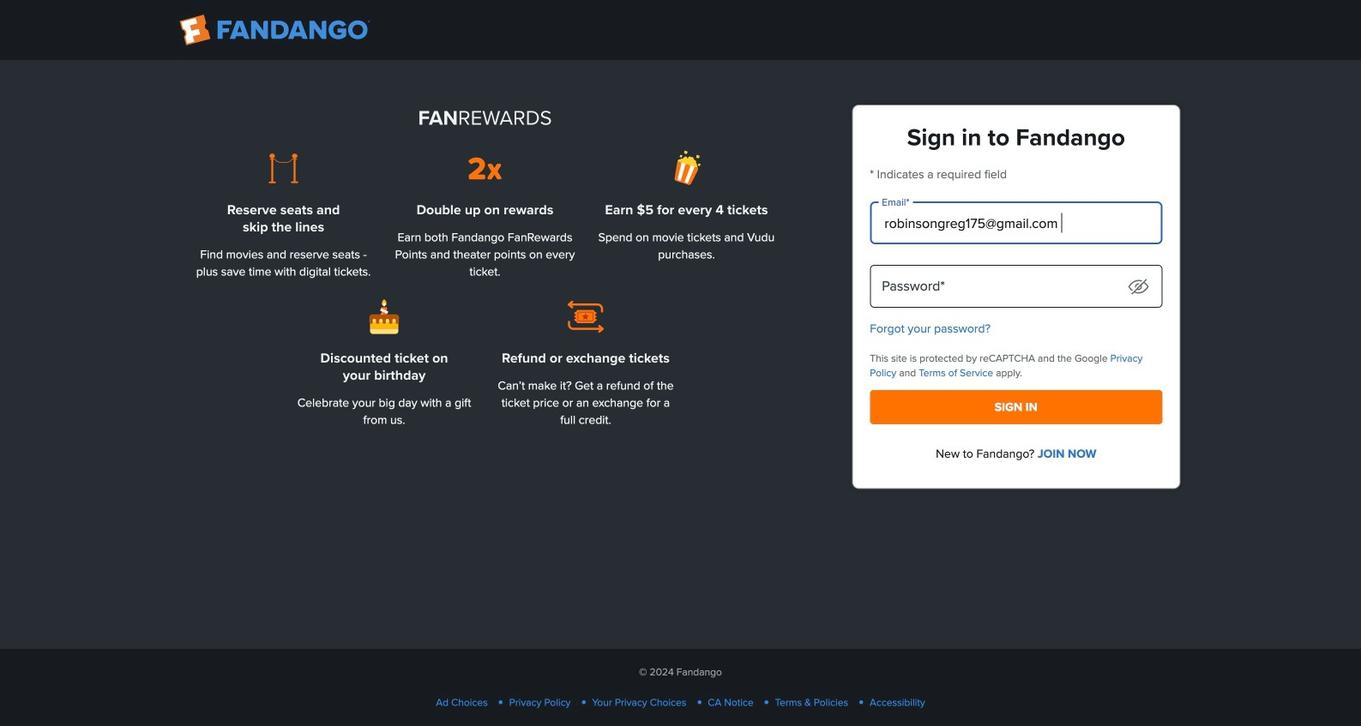 Task type: vqa. For each thing, say whether or not it's contained in the screenshot.
 TEXT FIELD
yes



Task type: locate. For each thing, give the bounding box(es) containing it.
password hide image
[[1128, 279, 1149, 295]]

fandango home image
[[180, 15, 370, 45]]

  text field
[[870, 202, 1162, 244]]

  password field
[[870, 265, 1162, 308]]

None submit
[[870, 390, 1162, 425]]



